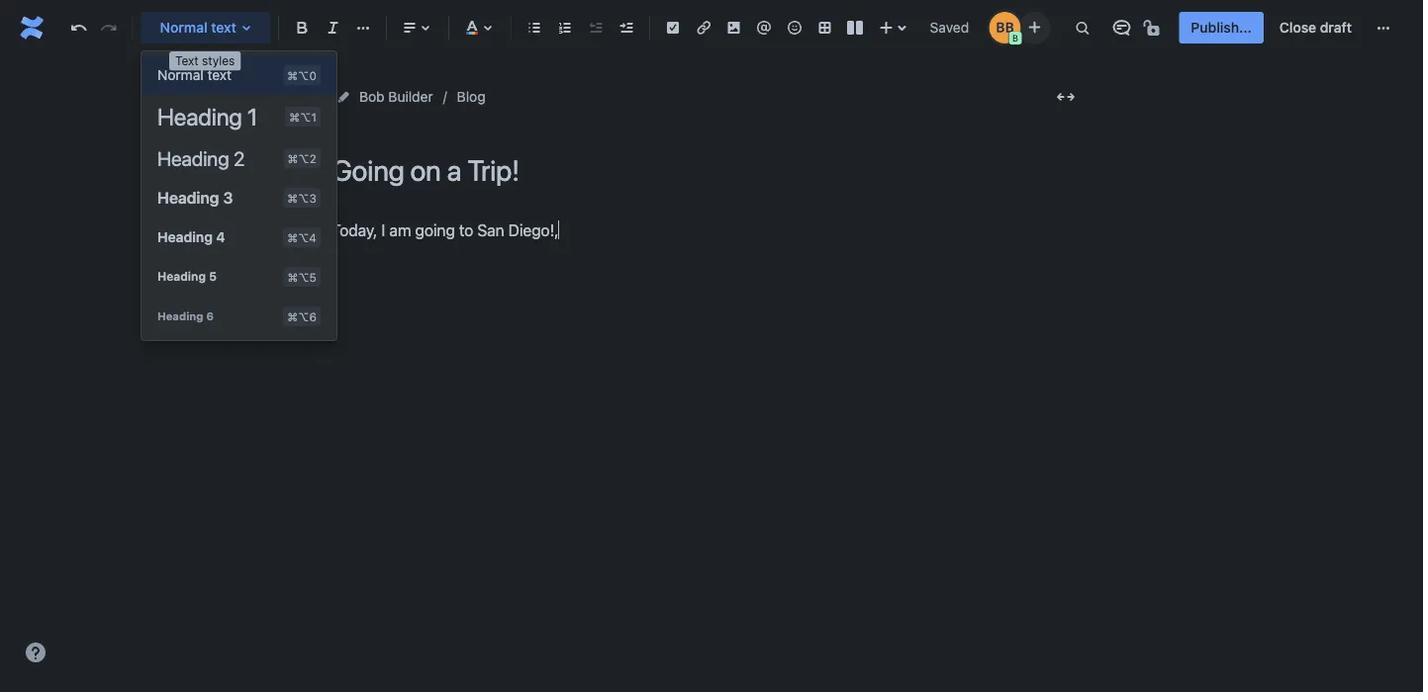 Task type: vqa. For each thing, say whether or not it's contained in the screenshot.
Normal text within dropdown button
yes



Task type: describe. For each thing, give the bounding box(es) containing it.
blog link
[[457, 85, 486, 109]]

normal text inside "heading 1" group
[[157, 67, 232, 83]]

align left image
[[398, 16, 422, 40]]

bullet list ⌘⇧8 image
[[523, 16, 546, 40]]

⌘⌥6
[[287, 310, 317, 324]]

builder
[[388, 89, 433, 105]]

i
[[381, 221, 385, 239]]

confluence image
[[16, 12, 48, 44]]

heading for heading 6
[[157, 310, 203, 323]]

table image
[[813, 16, 837, 40]]

indent tab image
[[614, 16, 638, 40]]

5
[[209, 270, 217, 284]]

1
[[247, 102, 258, 130]]

text inside dropdown button
[[211, 19, 236, 36]]

⌘⌥3
[[287, 191, 317, 205]]

today, i am going to san diego!,
[[332, 221, 559, 239]]

saved
[[930, 19, 969, 36]]

6
[[206, 310, 214, 323]]

heading for heading 2
[[157, 146, 229, 170]]

heading 6
[[157, 310, 214, 323]]

⌘⌥1
[[289, 110, 317, 124]]

layouts image
[[843, 16, 867, 40]]

heading 3
[[157, 188, 233, 207]]

close draft button
[[1268, 12, 1364, 44]]

styles
[[202, 54, 235, 68]]

heading for heading 3
[[157, 188, 219, 207]]

normal text inside dropdown button
[[160, 19, 236, 36]]

2
[[234, 146, 245, 170]]

link image
[[692, 16, 715, 40]]

invite to edit image
[[1023, 15, 1046, 39]]

4
[[216, 229, 225, 245]]

add image, video, or file image
[[722, 16, 746, 40]]

3
[[223, 188, 233, 207]]

heading 1 group
[[142, 55, 336, 336]]

italic ⌘i image
[[321, 16, 345, 40]]

move this blog image
[[335, 89, 351, 105]]

Blog post title text field
[[332, 154, 1084, 187]]

heading for heading 5
[[157, 270, 206, 284]]

numbered list ⌘⇧7 image
[[553, 16, 577, 40]]

more image
[[1372, 16, 1395, 40]]

heading 5
[[157, 270, 217, 284]]

bob builder
[[359, 89, 433, 105]]

close
[[1280, 19, 1316, 36]]

comment icon image
[[1110, 16, 1134, 40]]

going
[[415, 221, 455, 239]]

bob builder image
[[989, 12, 1021, 44]]

confluence image
[[16, 12, 48, 44]]

action item image
[[661, 16, 685, 40]]

Main content area, start typing to enter text. text field
[[332, 217, 1084, 244]]

diego!,
[[508, 221, 559, 239]]

normal inside dropdown button
[[160, 19, 207, 36]]



Task type: locate. For each thing, give the bounding box(es) containing it.
⌘⌥0
[[287, 68, 317, 82]]

4 heading from the top
[[157, 229, 213, 245]]

add emoji image
[[343, 124, 359, 140]]

heading left 6 on the top left of page
[[157, 310, 203, 323]]

text inside "heading 1" group
[[207, 67, 232, 83]]

1 vertical spatial text
[[207, 67, 232, 83]]

san
[[477, 221, 504, 239]]

today,
[[332, 221, 377, 239]]

0 vertical spatial normal text
[[160, 19, 236, 36]]

emoji image
[[783, 16, 806, 40]]

normal up heading 1
[[157, 67, 204, 83]]

normal text up text styles
[[160, 19, 236, 36]]

text styles tooltip
[[169, 51, 241, 71]]

find and replace image
[[1070, 16, 1094, 40]]

to
[[459, 221, 473, 239]]

outdent ⇧tab image
[[584, 16, 607, 40]]

text up styles
[[211, 19, 236, 36]]

help image
[[24, 641, 48, 665]]

normal up the text
[[160, 19, 207, 36]]

more formatting image
[[351, 16, 375, 40]]

normal text button
[[141, 6, 270, 49]]

heading for heading 1
[[157, 102, 242, 130]]

draft
[[1320, 19, 1352, 36]]

heading left 4
[[157, 229, 213, 245]]

normal text up heading 1
[[157, 67, 232, 83]]

redo ⌘⇧z image
[[97, 16, 121, 40]]

1 vertical spatial normal text
[[157, 67, 232, 83]]

0 vertical spatial normal
[[160, 19, 207, 36]]

heading
[[157, 102, 242, 130], [157, 146, 229, 170], [157, 188, 219, 207], [157, 229, 213, 245], [157, 270, 206, 284], [157, 310, 203, 323]]

normal
[[160, 19, 207, 36], [157, 67, 204, 83]]

publish... button
[[1179, 12, 1264, 44]]

bob builder link
[[359, 85, 433, 109]]

normal inside "heading 1" group
[[157, 67, 204, 83]]

normal text
[[160, 19, 236, 36], [157, 67, 232, 83]]

mention image
[[752, 16, 776, 40]]

heading 1
[[157, 102, 258, 130]]

2 heading from the top
[[157, 146, 229, 170]]

⌘⌥4
[[287, 231, 317, 244]]

am
[[389, 221, 411, 239]]

text
[[211, 19, 236, 36], [207, 67, 232, 83]]

text
[[175, 54, 199, 68]]

1 vertical spatial normal
[[157, 67, 204, 83]]

⌘⌥5
[[287, 270, 317, 284]]

1 heading from the top
[[157, 102, 242, 130]]

6 heading from the top
[[157, 310, 203, 323]]

text right the text
[[207, 67, 232, 83]]

blog
[[457, 89, 486, 105]]

text styles
[[175, 54, 235, 68]]

heading up heading 2
[[157, 102, 242, 130]]

bob
[[359, 89, 385, 105]]

close draft
[[1280, 19, 1352, 36]]

5 heading from the top
[[157, 270, 206, 284]]

heading up heading 3
[[157, 146, 229, 170]]

0 vertical spatial text
[[211, 19, 236, 36]]

bold ⌘b image
[[290, 16, 314, 40]]

heading left 5
[[157, 270, 206, 284]]

3 heading from the top
[[157, 188, 219, 207]]

no restrictions image
[[1141, 16, 1165, 40]]

undo ⌘z image
[[67, 16, 90, 40]]

heading 4
[[157, 229, 225, 245]]

publish...
[[1191, 19, 1252, 36]]

⌘⌥2
[[288, 151, 317, 165]]

make page full-width image
[[1054, 85, 1078, 109]]

heading for heading 4
[[157, 229, 213, 245]]

heading 2
[[157, 146, 245, 170]]

heading left 3
[[157, 188, 219, 207]]



